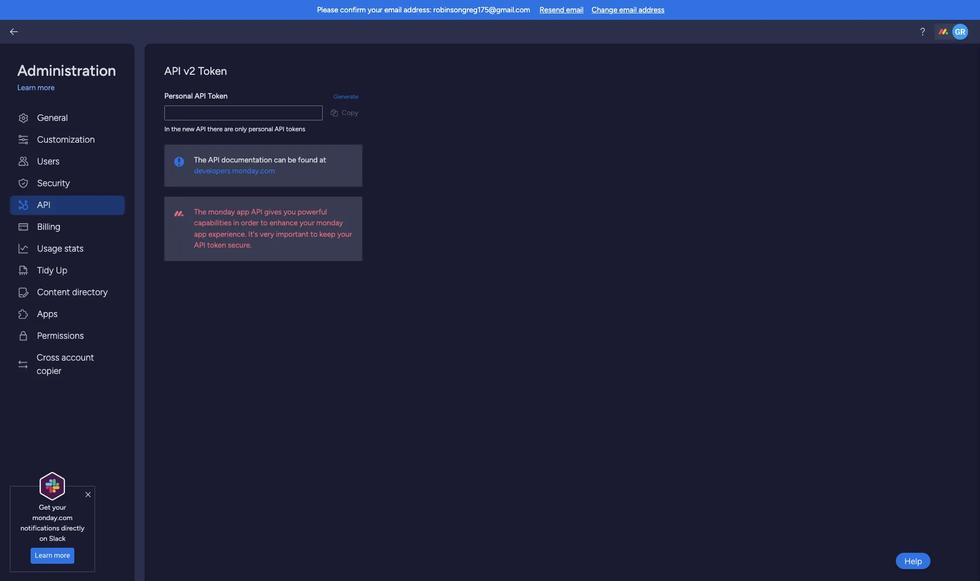 Task type: vqa. For each thing, say whether or not it's contained in the screenshot.
first The from the bottom of the page
yes



Task type: describe. For each thing, give the bounding box(es) containing it.
api left v2
[[164, 64, 181, 78]]

administration learn more
[[17, 62, 116, 92]]

0 horizontal spatial to
[[261, 218, 268, 227]]

learn more
[[35, 552, 70, 559]]

change
[[592, 5, 618, 14]]

personal
[[249, 125, 273, 133]]

your right confirm
[[368, 5, 383, 14]]

content directory
[[37, 287, 108, 298]]

account
[[62, 352, 94, 363]]

at
[[320, 155, 326, 164]]

address:
[[404, 5, 432, 14]]

administration
[[17, 62, 116, 80]]

notifications
[[21, 524, 59, 533]]

help image
[[919, 27, 928, 37]]

back to workspace image
[[9, 27, 19, 37]]

generate
[[334, 93, 359, 100]]

token for api v2 token
[[198, 64, 227, 78]]

cross account copier
[[37, 352, 94, 376]]

in the new api there are only personal api tokens
[[164, 125, 306, 133]]

only
[[235, 125, 247, 133]]

are
[[224, 125, 233, 133]]

general button
[[10, 108, 125, 128]]

secure.
[[228, 241, 252, 250]]

personal
[[164, 92, 193, 101]]

api right personal
[[195, 92, 206, 101]]

change email address
[[592, 5, 665, 14]]

powerful
[[298, 207, 327, 216]]

email for resend email
[[567, 5, 584, 14]]

documentation
[[222, 155, 272, 164]]

monday icon image
[[174, 206, 184, 221]]

developers.monday.com link
[[194, 166, 275, 175]]

1 email from the left
[[385, 5, 402, 14]]

learn inside button
[[35, 552, 52, 559]]

0 vertical spatial monday
[[208, 207, 235, 216]]

found
[[298, 155, 318, 164]]

directly
[[61, 524, 85, 533]]

customization button
[[10, 130, 125, 149]]

api right new at the left of page
[[196, 125, 206, 133]]

api up order
[[251, 207, 263, 216]]

enhance
[[270, 218, 298, 227]]

there
[[208, 125, 223, 133]]

billing button
[[10, 217, 125, 237]]

get your monday.com notifications directly on slack
[[21, 503, 85, 543]]

general
[[37, 112, 68, 123]]

copier
[[37, 365, 62, 376]]

tidy up
[[37, 265, 67, 276]]

token for personal api token
[[208, 92, 228, 101]]

robinsongreg175@gmail.com
[[434, 5, 531, 14]]

api left 'token' at the top left of the page
[[194, 241, 206, 250]]

learn more button
[[31, 548, 75, 564]]

order
[[241, 218, 259, 227]]

apps
[[37, 308, 58, 319]]

learn more link
[[17, 82, 125, 93]]

stats
[[64, 243, 84, 254]]

dapulse x slim image
[[86, 490, 91, 499]]

the api documentation can be found at developers.monday.com
[[194, 155, 326, 175]]

it's
[[249, 230, 258, 239]]

gives
[[265, 207, 282, 216]]

customization
[[37, 134, 95, 145]]

billing
[[37, 221, 60, 232]]

capabilities
[[194, 218, 232, 227]]

learn inside administration learn more
[[17, 83, 36, 92]]

in
[[164, 125, 170, 133]]

change email address link
[[592, 5, 665, 14]]

generate button
[[330, 89, 363, 105]]

resend email
[[540, 5, 584, 14]]

your inside get your monday.com notifications directly on slack
[[52, 503, 66, 512]]

usage
[[37, 243, 62, 254]]

v2
[[184, 64, 196, 78]]

resend email link
[[540, 5, 584, 14]]

monday.com
[[32, 514, 73, 522]]

dapulse info image
[[174, 154, 184, 169]]

email for change email address
[[620, 5, 637, 14]]



Task type: locate. For each thing, give the bounding box(es) containing it.
usage stats button
[[10, 239, 125, 258]]

please
[[317, 5, 339, 14]]

to
[[261, 218, 268, 227], [311, 230, 318, 239]]

cross account copier button
[[10, 348, 125, 381]]

tokens
[[286, 125, 306, 133]]

to left keep
[[311, 230, 318, 239]]

more
[[38, 83, 55, 92], [54, 552, 70, 559]]

2 email from the left
[[567, 5, 584, 14]]

app down capabilities
[[194, 230, 207, 239]]

1 vertical spatial more
[[54, 552, 70, 559]]

on
[[39, 535, 47, 543]]

1 vertical spatial learn
[[35, 552, 52, 559]]

monday
[[208, 207, 235, 216], [317, 218, 343, 227]]

cross
[[37, 352, 59, 363]]

email right change
[[620, 5, 637, 14]]

api
[[164, 64, 181, 78], [195, 92, 206, 101], [196, 125, 206, 133], [275, 125, 285, 133], [208, 155, 220, 164], [37, 199, 51, 210], [251, 207, 263, 216], [194, 241, 206, 250]]

1 the from the top
[[194, 155, 207, 164]]

get
[[39, 503, 51, 512]]

the
[[171, 125, 181, 133]]

1 horizontal spatial monday
[[317, 218, 343, 227]]

0 vertical spatial token
[[198, 64, 227, 78]]

content directory button
[[10, 283, 125, 302]]

0 horizontal spatial monday
[[208, 207, 235, 216]]

1 horizontal spatial email
[[567, 5, 584, 14]]

2 the from the top
[[194, 207, 207, 216]]

the monday app api gives you powerful capabilities in order to enhance your monday app experience. it's very important to keep your api token secure.
[[194, 207, 352, 250]]

users
[[37, 156, 60, 167]]

0 horizontal spatial app
[[194, 230, 207, 239]]

0 horizontal spatial email
[[385, 5, 402, 14]]

0 vertical spatial to
[[261, 218, 268, 227]]

monday up keep
[[317, 218, 343, 227]]

confirm
[[340, 5, 366, 14]]

0 vertical spatial the
[[194, 155, 207, 164]]

the for the api documentation can be found at developers.monday.com
[[194, 155, 207, 164]]

1 vertical spatial app
[[194, 230, 207, 239]]

more down administration
[[38, 83, 55, 92]]

api up developers.monday.com
[[208, 155, 220, 164]]

can
[[274, 155, 286, 164]]

personal api token
[[164, 92, 228, 101]]

app up in
[[237, 207, 250, 216]]

address
[[639, 5, 665, 14]]

permissions button
[[10, 326, 125, 346]]

email left address:
[[385, 5, 402, 14]]

tidy
[[37, 265, 54, 276]]

your right keep
[[338, 230, 352, 239]]

token
[[207, 241, 226, 250]]

1 vertical spatial to
[[311, 230, 318, 239]]

developers.monday.com
[[194, 166, 275, 175]]

the right dapulse info icon
[[194, 155, 207, 164]]

2 horizontal spatial email
[[620, 5, 637, 14]]

the up capabilities
[[194, 207, 207, 216]]

please confirm your email address: robinsongreg175@gmail.com
[[317, 5, 531, 14]]

usage stats
[[37, 243, 84, 254]]

token right v2
[[198, 64, 227, 78]]

more inside administration learn more
[[38, 83, 55, 92]]

token up there
[[208, 92, 228, 101]]

very
[[260, 230, 274, 239]]

to up very
[[261, 218, 268, 227]]

the inside the api documentation can be found at developers.monday.com
[[194, 155, 207, 164]]

api button
[[10, 195, 125, 215]]

be
[[288, 155, 296, 164]]

keep
[[320, 230, 336, 239]]

you
[[284, 207, 296, 216]]

3 email from the left
[[620, 5, 637, 14]]

greg robinson image
[[953, 24, 969, 40]]

your up monday.com
[[52, 503, 66, 512]]

your
[[368, 5, 383, 14], [300, 218, 315, 227], [338, 230, 352, 239], [52, 503, 66, 512]]

1 horizontal spatial to
[[311, 230, 318, 239]]

0 vertical spatial more
[[38, 83, 55, 92]]

learn
[[17, 83, 36, 92], [35, 552, 52, 559]]

help button
[[897, 553, 931, 569]]

0 vertical spatial app
[[237, 207, 250, 216]]

1 vertical spatial token
[[208, 92, 228, 101]]

security
[[37, 178, 70, 189]]

users button
[[10, 152, 125, 171]]

api v2 token
[[164, 64, 227, 78]]

api left tokens
[[275, 125, 285, 133]]

tidy up button
[[10, 261, 125, 280]]

monday up capabilities
[[208, 207, 235, 216]]

learn down administration
[[17, 83, 36, 92]]

more inside button
[[54, 552, 70, 559]]

important
[[276, 230, 309, 239]]

permissions
[[37, 330, 84, 341]]

your down powerful
[[300, 218, 315, 227]]

1 vertical spatial the
[[194, 207, 207, 216]]

api inside button
[[37, 199, 51, 210]]

help
[[905, 556, 923, 566]]

slack
[[49, 535, 66, 543]]

up
[[56, 265, 67, 276]]

the for the monday app api gives you powerful capabilities in order to enhance your monday app experience. it's very important to keep your api token secure.
[[194, 207, 207, 216]]

the
[[194, 155, 207, 164], [194, 207, 207, 216]]

more down slack
[[54, 552, 70, 559]]

learn down the on
[[35, 552, 52, 559]]

app
[[237, 207, 250, 216], [194, 230, 207, 239]]

1 horizontal spatial app
[[237, 207, 250, 216]]

in
[[234, 218, 239, 227]]

api inside the api documentation can be found at developers.monday.com
[[208, 155, 220, 164]]

api up the billing
[[37, 199, 51, 210]]

email right resend
[[567, 5, 584, 14]]

resend
[[540, 5, 565, 14]]

new
[[183, 125, 195, 133]]

the inside the monday app api gives you powerful capabilities in order to enhance your monday app experience. it's very important to keep your api token secure.
[[194, 207, 207, 216]]

apps button
[[10, 304, 125, 324]]

email
[[385, 5, 402, 14], [567, 5, 584, 14], [620, 5, 637, 14]]

security button
[[10, 174, 125, 193]]

token
[[198, 64, 227, 78], [208, 92, 228, 101]]

content
[[37, 287, 70, 298]]

1 vertical spatial monday
[[317, 218, 343, 227]]

experience.
[[209, 230, 247, 239]]

directory
[[72, 287, 108, 298]]

0 vertical spatial learn
[[17, 83, 36, 92]]



